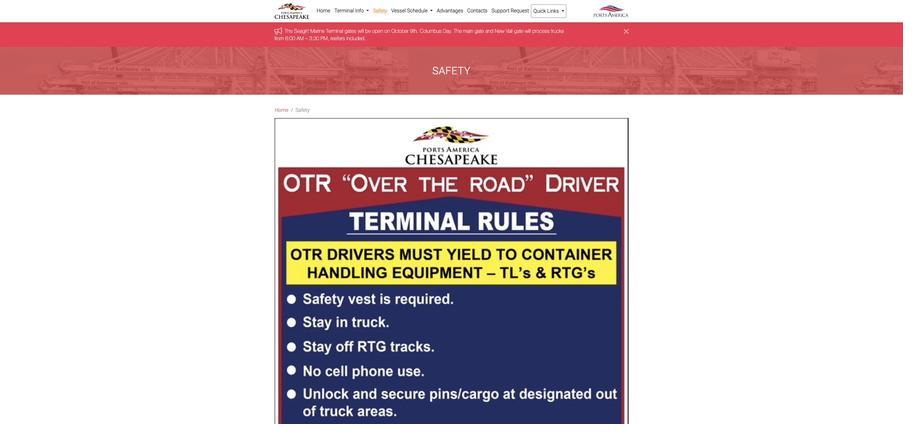 Task type: describe. For each thing, give the bounding box(es) containing it.
schedule
[[407, 8, 428, 14]]

vessel schedule link
[[389, 4, 435, 17]]

support
[[492, 8, 510, 14]]

1 the from the left
[[285, 28, 293, 34]]

2 the from the left
[[454, 28, 462, 34]]

info
[[355, 8, 364, 14]]

and
[[486, 28, 494, 34]]

main
[[463, 28, 474, 34]]

seagirt
[[294, 28, 309, 34]]

new
[[495, 28, 505, 34]]

vail
[[506, 28, 513, 34]]

1 gate from the left
[[475, 28, 484, 34]]

support request
[[492, 8, 529, 14]]

6:00
[[285, 35, 295, 41]]

–
[[305, 35, 308, 41]]

am
[[297, 35, 304, 41]]

the seagirt marine terminal gates will be open on october 9th, columbus day. the main gate and new vail gate will process trucks from 6:00 am – 3:30 pm, reefers included. alert
[[0, 22, 904, 47]]

bullhorn image
[[275, 27, 285, 34]]

the seagirt marine terminal gates will be open on october 9th, columbus day. the main gate and new vail gate will process trucks from 6:00 am – 3:30 pm, reefers included. link
[[275, 28, 564, 41]]

support request link
[[490, 4, 531, 17]]

links
[[548, 8, 559, 14]]

9th,
[[410, 28, 419, 34]]

quick links
[[534, 8, 560, 14]]

trucks
[[551, 28, 564, 34]]

0 horizontal spatial home link
[[275, 107, 289, 114]]

advantages link
[[435, 4, 465, 17]]

contacts
[[468, 8, 488, 14]]

1 horizontal spatial safety
[[373, 8, 387, 14]]

on
[[385, 28, 390, 34]]

2 will from the left
[[525, 28, 531, 34]]

contacts link
[[465, 4, 490, 17]]



Task type: vqa. For each thing, say whether or not it's contained in the screenshot.
Privacy Policy link
no



Task type: locate. For each thing, give the bounding box(es) containing it.
will
[[358, 28, 364, 34], [525, 28, 531, 34]]

reefers
[[331, 35, 345, 41]]

pm,
[[321, 35, 329, 41]]

2 gate from the left
[[514, 28, 524, 34]]

the up 6:00
[[285, 28, 293, 34]]

0 vertical spatial safety
[[373, 8, 387, 14]]

1 horizontal spatial gate
[[514, 28, 524, 34]]

will left process
[[525, 28, 531, 34]]

the
[[285, 28, 293, 34], [454, 28, 462, 34]]

3:30
[[309, 35, 319, 41]]

terminal
[[335, 8, 354, 14], [326, 28, 343, 34]]

gates
[[345, 28, 356, 34]]

marine
[[310, 28, 325, 34]]

process
[[533, 28, 550, 34]]

the seagirt marine terminal gates will be open on october 9th, columbus day. the main gate and new vail gate will process trucks from 6:00 am – 3:30 pm, reefers included.
[[275, 28, 564, 41]]

request
[[511, 8, 529, 14]]

open
[[372, 28, 383, 34]]

1 horizontal spatial home
[[317, 8, 330, 14]]

1 vertical spatial home link
[[275, 107, 289, 114]]

0 horizontal spatial will
[[358, 28, 364, 34]]

1 vertical spatial safety
[[433, 65, 471, 77]]

from
[[275, 35, 284, 41]]

terminal inside the seagirt marine terminal gates will be open on october 9th, columbus day. the main gate and new vail gate will process trucks from 6:00 am – 3:30 pm, reefers included.
[[326, 28, 343, 34]]

safety
[[373, 8, 387, 14], [433, 65, 471, 77], [296, 107, 310, 113]]

1 horizontal spatial the
[[454, 28, 462, 34]]

close image
[[624, 28, 629, 35]]

0 horizontal spatial the
[[285, 28, 293, 34]]

gate left and at the right top of the page
[[475, 28, 484, 34]]

terminal info link
[[333, 4, 371, 17]]

included.
[[347, 35, 366, 41]]

vessel schedule
[[391, 8, 429, 14]]

gate right vail
[[514, 28, 524, 34]]

1 will from the left
[[358, 28, 364, 34]]

october
[[392, 28, 409, 34]]

safety link
[[371, 4, 389, 17]]

0 horizontal spatial safety
[[296, 107, 310, 113]]

terminal left info
[[335, 8, 354, 14]]

otr driver terminal rules image
[[275, 118, 629, 425]]

1 horizontal spatial will
[[525, 28, 531, 34]]

day.
[[443, 28, 453, 34]]

the right day.
[[454, 28, 462, 34]]

quick links link
[[531, 4, 567, 18]]

advantages
[[437, 8, 463, 14]]

2 horizontal spatial safety
[[433, 65, 471, 77]]

0 horizontal spatial home
[[275, 107, 289, 113]]

1 vertical spatial home
[[275, 107, 289, 113]]

columbus
[[420, 28, 442, 34]]

home link
[[315, 4, 333, 17], [275, 107, 289, 114]]

0 vertical spatial terminal
[[335, 8, 354, 14]]

0 horizontal spatial gate
[[475, 28, 484, 34]]

quick
[[534, 8, 546, 14]]

2 vertical spatial safety
[[296, 107, 310, 113]]

terminal info
[[335, 8, 365, 14]]

1 vertical spatial terminal
[[326, 28, 343, 34]]

0 vertical spatial home link
[[315, 4, 333, 17]]

will left the be
[[358, 28, 364, 34]]

1 horizontal spatial home link
[[315, 4, 333, 17]]

gate
[[475, 28, 484, 34], [514, 28, 524, 34]]

home for left home link
[[275, 107, 289, 113]]

home for topmost home link
[[317, 8, 330, 14]]

terminal up reefers
[[326, 28, 343, 34]]

be
[[365, 28, 371, 34]]

0 vertical spatial home
[[317, 8, 330, 14]]

vessel
[[391, 8, 406, 14]]

home
[[317, 8, 330, 14], [275, 107, 289, 113]]



